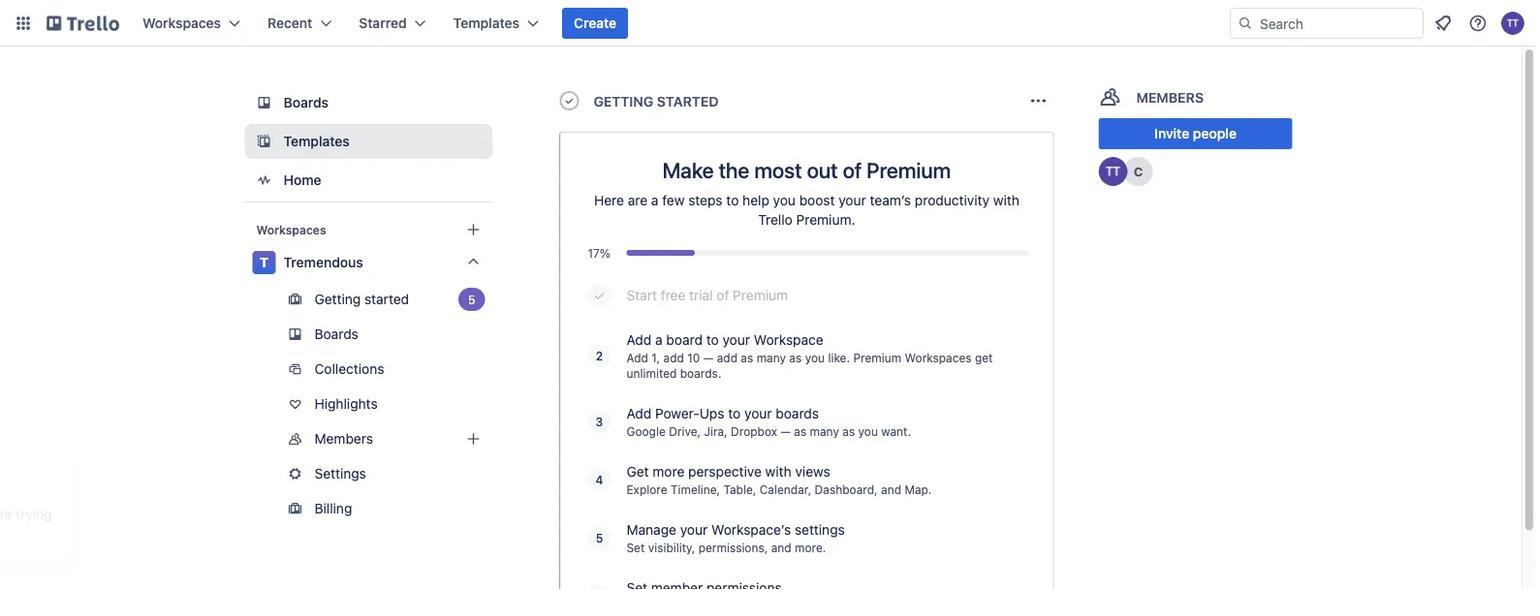 Task type: vqa. For each thing, say whether or not it's contained in the screenshot.


Task type: locate. For each thing, give the bounding box(es) containing it.
c button
[[1124, 157, 1153, 186]]

1 horizontal spatial 5
[[596, 531, 603, 545]]

getting started
[[594, 94, 719, 110]]

0 horizontal spatial add
[[664, 351, 684, 365]]

c
[[1134, 164, 1143, 179]]

you inside add power-ups to your boards google drive, jira, dropbox — as many as you want.
[[859, 425, 878, 438]]

17
[[588, 246, 600, 260]]

to left help
[[726, 192, 739, 208]]

steps
[[689, 192, 723, 208]]

1 vertical spatial many
[[810, 425, 839, 438]]

1 add from the top
[[627, 332, 652, 348]]

0 horizontal spatial with
[[766, 464, 792, 480]]

table,
[[724, 483, 757, 496]]

workspaces
[[143, 15, 221, 31], [256, 223, 326, 237], [905, 351, 972, 365]]

add inside add power-ups to your boards google drive, jira, dropbox — as many as you want.
[[627, 406, 652, 422]]

to right ups
[[728, 406, 741, 422]]

2 vertical spatial workspaces
[[905, 351, 972, 365]]

are
[[628, 192, 648, 208]]

to inside add a board to your workspace add 1, add 10 — add as many as you like. premium workspaces get unlimited boards.
[[706, 332, 719, 348]]

0 horizontal spatial you
[[773, 192, 796, 208]]

add a board to your workspace add 1, add 10 — add as many as you like. premium workspaces get unlimited boards.
[[627, 332, 993, 380]]

4
[[596, 473, 603, 487]]

premium
[[867, 157, 951, 182], [733, 287, 788, 303], [854, 351, 902, 365]]

2 horizontal spatial you
[[859, 425, 878, 438]]

many
[[757, 351, 786, 365], [810, 425, 839, 438]]

many down boards
[[810, 425, 839, 438]]

1 vertical spatial a
[[655, 332, 663, 348]]

recent button
[[256, 8, 343, 39]]

starred
[[359, 15, 407, 31]]

premium right 'like.'
[[854, 351, 902, 365]]

a inside here are a few steps to help you boost your team's productivity with trello premium.
[[651, 192, 659, 208]]

5
[[468, 293, 476, 306], [596, 531, 603, 545]]

with up calendar,
[[766, 464, 792, 480]]

2 boards link from the top
[[245, 319, 493, 350]]

0 vertical spatial add
[[627, 332, 652, 348]]

you
[[773, 192, 796, 208], [805, 351, 825, 365], [859, 425, 878, 438]]

to right board in the left bottom of the page
[[706, 332, 719, 348]]

0 vertical spatial of
[[843, 157, 862, 182]]

add for add a board to your workspace
[[627, 332, 652, 348]]

2 vertical spatial premium
[[854, 351, 902, 365]]

5 down create a workspace icon
[[468, 293, 476, 306]]

— right 10
[[704, 351, 714, 365]]

2 add from the left
[[717, 351, 738, 365]]

1 horizontal spatial you
[[805, 351, 825, 365]]

a right are
[[651, 192, 659, 208]]

terry turtle (terryturtle) image
[[1099, 157, 1128, 186]]

0 vertical spatial with
[[994, 192, 1020, 208]]

1 vertical spatial of
[[717, 287, 729, 303]]

boards link up collections link
[[245, 319, 493, 350]]

to inside add power-ups to your boards google drive, jira, dropbox — as many as you want.
[[728, 406, 741, 422]]

boards link up templates link
[[245, 85, 493, 120]]

create a workspace image
[[462, 218, 485, 241]]

0 vertical spatial to
[[726, 192, 739, 208]]

trial
[[689, 287, 713, 303]]

tremendous
[[284, 254, 363, 270]]

start
[[627, 287, 657, 303]]

settings link
[[245, 459, 493, 490]]

your
[[839, 192, 866, 208], [723, 332, 750, 348], [745, 406, 772, 422], [680, 522, 708, 538]]

0 vertical spatial many
[[757, 351, 786, 365]]

templates up home
[[284, 133, 350, 149]]

0 vertical spatial premium
[[867, 157, 951, 182]]

1 vertical spatial boards link
[[245, 319, 493, 350]]

— down boards
[[781, 425, 791, 438]]

0 vertical spatial boards
[[284, 95, 329, 111]]

1 horizontal spatial templates
[[453, 15, 520, 31]]

terry turtle (terryturtle) image
[[1502, 12, 1525, 35]]

your up premium.
[[839, 192, 866, 208]]

starred button
[[347, 8, 438, 39]]

boards down "getting"
[[315, 326, 359, 342]]

permissions,
[[699, 541, 768, 555]]

productivity
[[915, 192, 990, 208]]

views
[[795, 464, 831, 480]]

3
[[596, 415, 603, 428]]

1 vertical spatial templates
[[284, 133, 350, 149]]

few
[[662, 192, 685, 208]]

workspaces inside dropdown button
[[143, 15, 221, 31]]

highlights link
[[245, 389, 493, 420]]

many down workspace
[[757, 351, 786, 365]]

manage your workspace's settings set visibility, permissions, and more.
[[627, 522, 845, 555]]

2 vertical spatial you
[[859, 425, 878, 438]]

1 vertical spatial premium
[[733, 287, 788, 303]]

add left 1,
[[627, 351, 649, 365]]

1 vertical spatial to
[[706, 332, 719, 348]]

premium.
[[796, 212, 856, 228]]

of right out
[[843, 157, 862, 182]]

alert
[[0, 455, 266, 559]]

want.
[[882, 425, 911, 438]]

1 vertical spatial workspaces
[[256, 223, 326, 237]]

back to home image
[[47, 8, 119, 39]]

members
[[315, 431, 373, 447]]

0 vertical spatial and
[[881, 483, 902, 496]]

add up boards.
[[717, 351, 738, 365]]

0 vertical spatial boards link
[[245, 85, 493, 120]]

you up the trello
[[773, 192, 796, 208]]

templates right starred dropdown button
[[453, 15, 520, 31]]

and left map.
[[881, 483, 902, 496]]

1 vertical spatial with
[[766, 464, 792, 480]]

5 left set
[[596, 531, 603, 545]]

1 horizontal spatial add
[[717, 351, 738, 365]]

drive,
[[669, 425, 701, 438]]

0 vertical spatial workspaces
[[143, 15, 221, 31]]

2 vertical spatial add
[[627, 406, 652, 422]]

1 vertical spatial —
[[781, 425, 791, 438]]

0 horizontal spatial —
[[704, 351, 714, 365]]

1 horizontal spatial and
[[881, 483, 902, 496]]

out
[[807, 157, 838, 182]]

collections link
[[245, 354, 493, 385]]

board image
[[253, 91, 276, 114]]

as
[[741, 351, 754, 365], [789, 351, 802, 365], [794, 425, 807, 438], [843, 425, 855, 438]]

1 horizontal spatial with
[[994, 192, 1020, 208]]

premium up workspace
[[733, 287, 788, 303]]

workspaces inside add a board to your workspace add 1, add 10 — add as many as you like. premium workspaces get unlimited boards.
[[905, 351, 972, 365]]

10
[[688, 351, 700, 365]]

boards right board image
[[284, 95, 329, 111]]

your right board in the left bottom of the page
[[723, 332, 750, 348]]

0 horizontal spatial workspaces
[[143, 15, 221, 31]]

— inside add power-ups to your boards google drive, jira, dropbox — as many as you want.
[[781, 425, 791, 438]]

1,
[[652, 351, 660, 365]]

workspace's
[[712, 522, 791, 538]]

map.
[[905, 483, 932, 496]]

1 vertical spatial you
[[805, 351, 825, 365]]

dropbox
[[731, 425, 778, 438]]

your inside here are a few steps to help you boost your team's productivity with trello premium.
[[839, 192, 866, 208]]

0 vertical spatial a
[[651, 192, 659, 208]]

and
[[881, 483, 902, 496], [771, 541, 792, 555]]

—
[[704, 351, 714, 365], [781, 425, 791, 438]]

2 vertical spatial to
[[728, 406, 741, 422]]

17 %
[[588, 246, 611, 260]]

1 horizontal spatial —
[[781, 425, 791, 438]]

boards link
[[245, 85, 493, 120], [245, 319, 493, 350]]

perspective
[[688, 464, 762, 480]]

with inside here are a few steps to help you boost your team's productivity with trello premium.
[[994, 192, 1020, 208]]

you left want. at the right bottom of the page
[[859, 425, 878, 438]]

your inside manage your workspace's settings set visibility, permissions, and more.
[[680, 522, 708, 538]]

1 vertical spatial 5
[[596, 531, 603, 545]]

2 horizontal spatial workspaces
[[905, 351, 972, 365]]

make the most out of premium
[[663, 157, 951, 182]]

add for add power-ups to your boards
[[627, 406, 652, 422]]

0 horizontal spatial of
[[717, 287, 729, 303]]

visibility,
[[648, 541, 695, 555]]

add image
[[462, 428, 485, 451]]

templates inside 'dropdown button'
[[453, 15, 520, 31]]

0 horizontal spatial and
[[771, 541, 792, 555]]

a
[[651, 192, 659, 208], [655, 332, 663, 348]]

as down workspace
[[789, 351, 802, 365]]

add up google
[[627, 406, 652, 422]]

add right 1,
[[664, 351, 684, 365]]

0 vertical spatial 5
[[468, 293, 476, 306]]

your inside add power-ups to your boards google drive, jira, dropbox — as many as you want.
[[745, 406, 772, 422]]

add up unlimited
[[627, 332, 652, 348]]

premium up team's
[[867, 157, 951, 182]]

you left 'like.'
[[805, 351, 825, 365]]

a up 1,
[[655, 332, 663, 348]]

and left more.
[[771, 541, 792, 555]]

workspace
[[754, 332, 824, 348]]

0 vertical spatial you
[[773, 192, 796, 208]]

of right trial
[[717, 287, 729, 303]]

1 add from the left
[[664, 351, 684, 365]]

your up visibility, on the left bottom
[[680, 522, 708, 538]]

here are a few steps to help you boost your team's productivity with trello premium.
[[594, 192, 1020, 228]]

add power-ups to your boards google drive, jira, dropbox — as many as you want.
[[627, 406, 911, 438]]

and inside get more perspective with views explore timeline, table, calendar, dashboard, and map.
[[881, 483, 902, 496]]

members
[[1137, 90, 1204, 106]]

templates
[[453, 15, 520, 31], [284, 133, 350, 149]]

with inside get more perspective with views explore timeline, table, calendar, dashboard, and map.
[[766, 464, 792, 480]]

0 horizontal spatial 5
[[468, 293, 476, 306]]

many inside add power-ups to your boards google drive, jira, dropbox — as many as you want.
[[810, 425, 839, 438]]

3 add from the top
[[627, 406, 652, 422]]

1 vertical spatial add
[[627, 351, 649, 365]]

0 vertical spatial —
[[704, 351, 714, 365]]

with right productivity
[[994, 192, 1020, 208]]

add
[[627, 332, 652, 348], [627, 351, 649, 365], [627, 406, 652, 422]]

0 vertical spatial templates
[[453, 15, 520, 31]]

add
[[664, 351, 684, 365], [717, 351, 738, 365]]

0 notifications image
[[1432, 12, 1455, 35]]

1 horizontal spatial many
[[810, 425, 839, 438]]

0 horizontal spatial many
[[757, 351, 786, 365]]

more
[[653, 464, 685, 480]]

2 add from the top
[[627, 351, 649, 365]]

billing
[[315, 501, 352, 517]]

more.
[[795, 541, 826, 555]]

— inside add a board to your workspace add 1, add 10 — add as many as you like. premium workspaces get unlimited boards.
[[704, 351, 714, 365]]

team's
[[870, 192, 911, 208]]

your up dropbox
[[745, 406, 772, 422]]

trello
[[758, 212, 793, 228]]

people
[[1193, 126, 1237, 142]]

template board image
[[253, 130, 276, 153]]

1 vertical spatial and
[[771, 541, 792, 555]]

%
[[600, 246, 611, 260]]



Task type: describe. For each thing, give the bounding box(es) containing it.
as left want. at the right bottom of the page
[[843, 425, 855, 438]]

to for board
[[706, 332, 719, 348]]

to inside here are a few steps to help you boost your team's productivity with trello premium.
[[726, 192, 739, 208]]

t
[[260, 254, 269, 270]]

settings
[[795, 522, 845, 538]]

getting
[[594, 94, 654, 110]]

dashboard,
[[815, 483, 878, 496]]

1 horizontal spatial of
[[843, 157, 862, 182]]

as right 10
[[741, 351, 754, 365]]

power-
[[655, 406, 700, 422]]

most
[[755, 157, 802, 182]]

getting started
[[315, 291, 409, 307]]

board
[[666, 332, 703, 348]]

0 horizontal spatial templates
[[284, 133, 350, 149]]

boards
[[776, 406, 819, 422]]

create button
[[562, 8, 628, 39]]

home
[[284, 172, 321, 188]]

get more perspective with views explore timeline, table, calendar, dashboard, and map.
[[627, 464, 932, 496]]

— for workspace
[[704, 351, 714, 365]]

boost
[[800, 192, 835, 208]]

open information menu image
[[1469, 14, 1488, 33]]

free
[[661, 287, 686, 303]]

a inside add a board to your workspace add 1, add 10 — add as many as you like. premium workspaces get unlimited boards.
[[655, 332, 663, 348]]

invite people
[[1155, 126, 1237, 142]]

highlights
[[315, 396, 378, 412]]

start free trial of premium
[[627, 287, 788, 303]]

primary element
[[0, 0, 1537, 47]]

like.
[[828, 351, 850, 365]]

1 horizontal spatial workspaces
[[256, 223, 326, 237]]

started
[[365, 291, 409, 307]]

here
[[594, 192, 624, 208]]

get
[[975, 351, 993, 365]]

you inside here are a few steps to help you boost your team's productivity with trello premium.
[[773, 192, 796, 208]]

to for ups
[[728, 406, 741, 422]]

search image
[[1238, 16, 1254, 31]]

unlimited
[[627, 366, 677, 380]]

you inside add a board to your workspace add 1, add 10 — add as many as you like. premium workspaces get unlimited boards.
[[805, 351, 825, 365]]

manage
[[627, 522, 677, 538]]

get
[[627, 464, 649, 480]]

getting
[[315, 291, 361, 307]]

1 vertical spatial boards
[[315, 326, 359, 342]]

1 boards link from the top
[[245, 85, 493, 120]]

premium inside add a board to your workspace add 1, add 10 — add as many as you like. premium workspaces get unlimited boards.
[[854, 351, 902, 365]]

as down boards
[[794, 425, 807, 438]]

home image
[[253, 169, 276, 192]]

Search field
[[1254, 9, 1423, 38]]

billing link
[[245, 493, 493, 524]]

many inside add a board to your workspace add 1, add 10 — add as many as you like. premium workspaces get unlimited boards.
[[757, 351, 786, 365]]

started
[[657, 94, 719, 110]]

explore
[[627, 483, 668, 496]]

ups
[[700, 406, 725, 422]]

create
[[574, 15, 617, 31]]

jira,
[[704, 425, 728, 438]]

the
[[719, 157, 750, 182]]

— for boards
[[781, 425, 791, 438]]

calendar,
[[760, 483, 812, 496]]

recent
[[268, 15, 312, 31]]

and inside manage your workspace's settings set visibility, permissions, and more.
[[771, 541, 792, 555]]

templates link
[[245, 124, 493, 159]]

2
[[596, 349, 603, 363]]

your inside add a board to your workspace add 1, add 10 — add as many as you like. premium workspaces get unlimited boards.
[[723, 332, 750, 348]]

members link
[[245, 424, 493, 455]]

invite people button
[[1099, 118, 1293, 149]]

workspaces button
[[131, 8, 252, 39]]

boards.
[[680, 366, 722, 380]]

settings
[[315, 466, 366, 482]]

chestercheeetah (chestercheeetah) image
[[1124, 157, 1153, 186]]

help
[[743, 192, 770, 208]]

collections
[[315, 361, 384, 377]]

timeline,
[[671, 483, 720, 496]]

invite
[[1155, 126, 1190, 142]]

templates button
[[442, 8, 551, 39]]

set
[[627, 541, 645, 555]]

make
[[663, 157, 714, 182]]

google
[[627, 425, 666, 438]]

home link
[[245, 163, 493, 198]]



